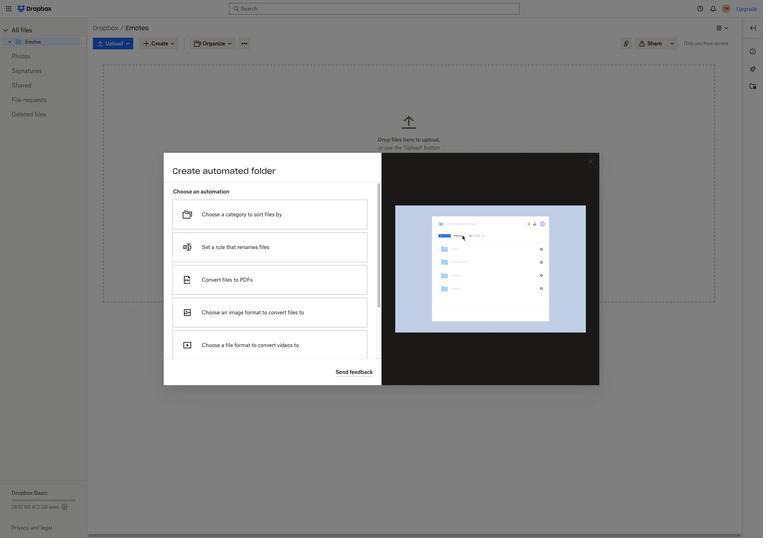 Task type: locate. For each thing, give the bounding box(es) containing it.
from
[[410, 200, 421, 206], [383, 220, 395, 226]]

choose left file
[[202, 342, 220, 349]]

0 vertical spatial from
[[410, 200, 421, 206]]

a left category on the left
[[222, 212, 224, 218]]

files up the
[[392, 137, 402, 143]]

0 vertical spatial and
[[381, 261, 390, 267]]

button
[[424, 145, 440, 151]]

choose for choose a file format to convert videos to
[[202, 342, 220, 349]]

emotes down all files on the left top
[[25, 39, 41, 45]]

share left "only"
[[648, 40, 663, 47]]

open information panel image
[[749, 47, 758, 56]]

dropbox up 28.57
[[12, 490, 33, 496]]

format
[[245, 310, 261, 316], [235, 342, 251, 349]]

an left automation
[[193, 189, 200, 195]]

emotes
[[126, 24, 149, 32], [25, 39, 41, 45]]

choose down automation
[[202, 212, 220, 218]]

a
[[222, 212, 224, 218], [212, 244, 215, 250], [222, 342, 224, 349]]

rule
[[216, 244, 225, 250]]

dropbox
[[93, 24, 119, 32], [12, 490, 33, 496]]

folder
[[252, 166, 276, 176], [395, 200, 409, 206], [445, 241, 459, 247], [447, 261, 461, 267]]

1 vertical spatial access
[[413, 261, 429, 267]]

access for have
[[715, 41, 729, 46]]

choose left image
[[202, 310, 220, 316]]

convert up videos
[[269, 310, 287, 316]]

emotes right /
[[126, 24, 149, 32]]

0 horizontal spatial and
[[30, 525, 39, 531]]

1 horizontal spatial access
[[715, 41, 729, 46]]

convert for files
[[269, 310, 287, 316]]

choose a file format to convert videos to
[[202, 342, 299, 349]]

choose for choose an image format to convert files to
[[202, 310, 220, 316]]

1 vertical spatial emotes
[[25, 39, 41, 45]]

dropbox for dropbox basic
[[12, 490, 33, 496]]

an for image
[[222, 310, 228, 316]]

and inside more ways to add content "element"
[[381, 261, 390, 267]]

more ways to add content element
[[348, 181, 471, 279]]

0 horizontal spatial access
[[413, 261, 429, 267]]

0 vertical spatial a
[[222, 212, 224, 218]]

share inside more ways to add content "element"
[[365, 261, 380, 267]]

privacy and legal link
[[12, 525, 87, 531]]

choose
[[173, 189, 192, 195], [202, 212, 220, 218], [202, 310, 220, 316], [202, 342, 220, 349]]

open activity image
[[749, 82, 758, 91]]

0 vertical spatial share
[[648, 40, 663, 47]]

choose for choose an automation
[[173, 189, 192, 195]]

convert left videos
[[258, 342, 276, 349]]

this down 'request files to be added to this folder'
[[437, 261, 446, 267]]

from right import
[[383, 220, 395, 226]]

file requests
[[12, 96, 47, 104]]

and for legal
[[30, 525, 39, 531]]

share down request
[[365, 261, 380, 267]]

drop
[[378, 137, 391, 143]]

signatures link
[[12, 64, 76, 78]]

0 vertical spatial format
[[245, 310, 261, 316]]

or
[[379, 145, 384, 151]]

all files tree
[[1, 24, 87, 48]]

that
[[227, 244, 236, 250]]

upgrade
[[737, 6, 758, 12]]

this right access
[[384, 200, 393, 206]]

upgrade link
[[737, 6, 758, 12]]

by
[[276, 212, 282, 218]]

0 horizontal spatial share
[[365, 261, 380, 267]]

a for category
[[222, 212, 224, 218]]

dropbox for dropbox / emotes
[[93, 24, 119, 32]]

0 horizontal spatial dropbox
[[12, 490, 33, 496]]

1 horizontal spatial an
[[222, 310, 228, 316]]

and
[[381, 261, 390, 267], [30, 525, 39, 531]]

files right convert
[[223, 277, 233, 283]]

an left image
[[222, 310, 228, 316]]

access right have
[[715, 41, 729, 46]]

a right set
[[212, 244, 215, 250]]

create automated folder
[[173, 166, 276, 176]]

to
[[416, 137, 421, 143], [405, 181, 411, 188], [248, 212, 253, 218], [399, 241, 403, 247], [429, 241, 433, 247], [431, 261, 436, 267], [234, 277, 239, 283], [263, 310, 267, 316], [300, 310, 304, 316], [252, 342, 257, 349], [294, 342, 299, 349]]

0 horizontal spatial an
[[193, 189, 200, 195]]

legal
[[41, 525, 52, 531]]

you
[[696, 41, 703, 46]]

convert for videos
[[258, 342, 276, 349]]

for example, sort files by date created, keyword, or other categories element
[[396, 206, 586, 333]]

and for manage
[[381, 261, 390, 267]]

file
[[226, 342, 233, 349]]

0 vertical spatial convert
[[269, 310, 287, 316]]

0 vertical spatial this
[[384, 200, 393, 206]]

more ways to add content
[[377, 181, 442, 188]]

an for automation
[[193, 189, 200, 195]]

1 vertical spatial and
[[30, 525, 39, 531]]

2 vertical spatial a
[[222, 342, 224, 349]]

1 vertical spatial a
[[212, 244, 215, 250]]

choose for choose a category to sort files by
[[202, 212, 220, 218]]

1 horizontal spatial share
[[648, 40, 663, 47]]

used
[[49, 505, 59, 510]]

0 vertical spatial an
[[193, 189, 200, 195]]

1 vertical spatial dropbox
[[12, 490, 33, 496]]

and left manage
[[381, 261, 390, 267]]

all
[[12, 27, 19, 34]]

this
[[384, 200, 393, 206], [435, 241, 444, 247], [437, 261, 446, 267]]

request
[[365, 241, 386, 247]]

category
[[226, 212, 247, 218]]

to inside drop files here to upload, or use the 'upload' button
[[416, 137, 421, 143]]

drive
[[415, 220, 428, 226]]

1 vertical spatial an
[[222, 310, 228, 316]]

files left by on the top left of page
[[265, 212, 275, 218]]

access
[[715, 41, 729, 46], [413, 261, 429, 267]]

sort
[[254, 212, 264, 218]]

files
[[21, 27, 32, 34], [35, 111, 46, 118], [392, 137, 402, 143], [265, 212, 275, 218], [387, 241, 397, 247], [260, 244, 270, 250], [223, 277, 233, 283], [288, 310, 298, 316]]

this right the added
[[435, 241, 444, 247]]

send feedback
[[336, 369, 373, 375]]

import from google drive
[[365, 220, 428, 226]]

more
[[377, 181, 390, 188]]

content
[[422, 181, 442, 188]]

'upload'
[[404, 145, 423, 151]]

set
[[202, 244, 210, 250]]

google
[[396, 220, 414, 226]]

1 vertical spatial convert
[[258, 342, 276, 349]]

share inside button
[[648, 40, 663, 47]]

0 horizontal spatial emotes
[[25, 39, 41, 45]]

files right all
[[21, 27, 32, 34]]

upload,
[[422, 137, 441, 143]]

0 vertical spatial dropbox
[[93, 24, 119, 32]]

folder inside create automated folder dialog
[[252, 166, 276, 176]]

access inside more ways to add content "element"
[[413, 261, 429, 267]]

1 horizontal spatial dropbox
[[93, 24, 119, 32]]

0 vertical spatial access
[[715, 41, 729, 46]]

1 vertical spatial share
[[365, 261, 380, 267]]

and left legal
[[30, 525, 39, 531]]

global header element
[[0, 0, 764, 18]]

format for file
[[235, 342, 251, 349]]

feedback
[[350, 369, 373, 375]]

format right image
[[245, 310, 261, 316]]

all files
[[12, 27, 32, 34]]

dropbox logo - go to the homepage image
[[15, 3, 54, 15]]

access right manage
[[413, 261, 429, 267]]

create
[[173, 166, 200, 176]]

your
[[423, 200, 433, 206]]

request files to be added to this folder
[[365, 241, 459, 247]]

a left file
[[222, 342, 224, 349]]

of
[[32, 505, 36, 510]]

1 vertical spatial this
[[435, 241, 444, 247]]

deleted files
[[12, 111, 46, 118]]

files up videos
[[288, 310, 298, 316]]

here
[[404, 137, 415, 143]]

0 horizontal spatial from
[[383, 220, 395, 226]]

share
[[648, 40, 663, 47], [365, 261, 380, 267]]

/
[[121, 25, 124, 31]]

dropbox left /
[[93, 24, 119, 32]]

format right file
[[235, 342, 251, 349]]

1 horizontal spatial emotes
[[126, 24, 149, 32]]

kb
[[24, 505, 31, 510]]

choose down create on the left of page
[[173, 189, 192, 195]]

from left your
[[410, 200, 421, 206]]

manage
[[392, 261, 412, 267]]

1 vertical spatial format
[[235, 342, 251, 349]]

convert
[[269, 310, 287, 316], [258, 342, 276, 349]]

files left be
[[387, 241, 397, 247]]

1 horizontal spatial and
[[381, 261, 390, 267]]



Task type: describe. For each thing, give the bounding box(es) containing it.
a for rule
[[212, 244, 215, 250]]

emotes link
[[15, 37, 80, 46]]

convert files to pdfs
[[202, 277, 253, 283]]

send
[[336, 369, 349, 375]]

0 vertical spatial emotes
[[126, 24, 149, 32]]

be
[[405, 241, 411, 247]]

open details pane image
[[749, 24, 758, 32]]

drop files here to upload, or use the 'upload' button
[[378, 137, 441, 151]]

get more space image
[[60, 503, 69, 512]]

share for share
[[648, 40, 663, 47]]

file
[[12, 96, 22, 104]]

access this folder from your desktop
[[365, 200, 454, 206]]

format for image
[[245, 310, 261, 316]]

desktop
[[435, 200, 454, 206]]

a for file
[[222, 342, 224, 349]]

2
[[37, 505, 40, 510]]

ways
[[392, 181, 404, 188]]

access
[[365, 200, 383, 206]]

dropbox / emotes
[[93, 24, 149, 32]]

share and manage access to this folder
[[365, 261, 461, 267]]

1 vertical spatial from
[[383, 220, 395, 226]]

file requests link
[[12, 93, 76, 107]]

emotes inside emotes link
[[25, 39, 41, 45]]

renames
[[238, 244, 258, 250]]

28.57 kb of 2 gb used
[[12, 505, 59, 510]]

photos link
[[12, 49, 76, 64]]

files right renames
[[260, 244, 270, 250]]

share for share and manage access to this folder
[[365, 261, 380, 267]]

access for manage
[[413, 261, 429, 267]]

1 horizontal spatial from
[[410, 200, 421, 206]]

photos
[[12, 53, 31, 60]]

import
[[365, 220, 382, 226]]

files inside tree
[[21, 27, 32, 34]]

deleted
[[12, 111, 33, 118]]

only
[[685, 41, 694, 46]]

shared
[[12, 82, 32, 89]]

signatures
[[12, 67, 42, 74]]

requests
[[23, 96, 47, 104]]

image
[[229, 310, 244, 316]]

deleted files link
[[12, 107, 76, 122]]

choose an image format to convert files to
[[202, 310, 304, 316]]

files inside more ways to add content "element"
[[387, 241, 397, 247]]

set a rule that renames files
[[202, 244, 270, 250]]

choose an automation
[[173, 189, 230, 195]]

create automated folder dialog
[[164, 153, 600, 429]]

open pinned items image
[[749, 65, 758, 73]]

28.57
[[12, 505, 23, 510]]

dropbox link
[[93, 23, 119, 33]]

basic
[[34, 490, 48, 496]]

have
[[704, 41, 714, 46]]

share button
[[636, 38, 667, 49]]

added
[[412, 241, 427, 247]]

2 vertical spatial this
[[437, 261, 446, 267]]

convert
[[202, 277, 221, 283]]

privacy
[[12, 525, 29, 531]]

pdfs
[[240, 277, 253, 283]]

choose a category to sort files by
[[202, 212, 282, 218]]

files down file requests link
[[35, 111, 46, 118]]

dropbox basic
[[12, 490, 48, 496]]

privacy and legal
[[12, 525, 52, 531]]

only you have access
[[685, 41, 729, 46]]

videos
[[278, 342, 293, 349]]

use
[[385, 145, 393, 151]]

send feedback button
[[336, 368, 373, 377]]

automation
[[201, 189, 230, 195]]

add
[[412, 181, 421, 188]]

all files link
[[12, 24, 87, 36]]

the
[[395, 145, 403, 151]]

shared link
[[12, 78, 76, 93]]

gb
[[41, 505, 48, 510]]

automated
[[203, 166, 249, 176]]

files inside drop files here to upload, or use the 'upload' button
[[392, 137, 402, 143]]



Task type: vqa. For each thing, say whether or not it's contained in the screenshot.
column header
no



